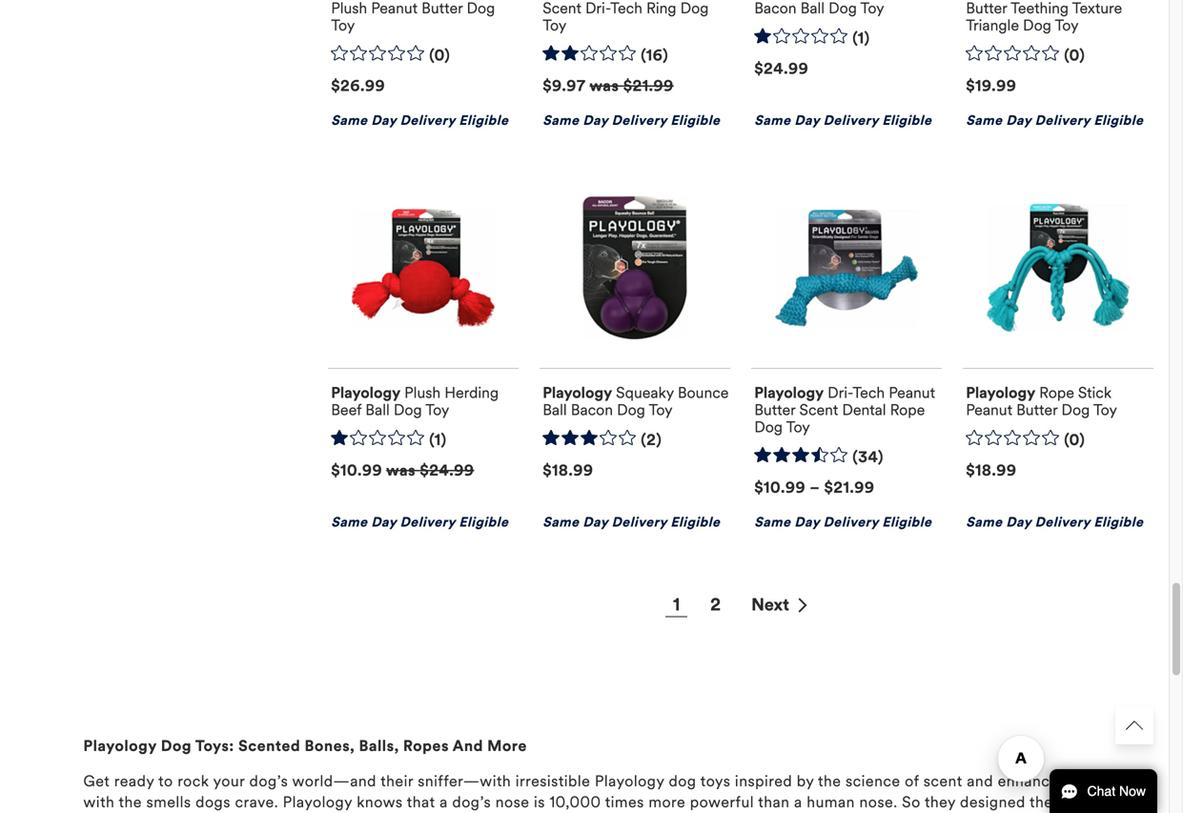 Task type: describe. For each thing, give the bounding box(es) containing it.
balls,
[[359, 737, 399, 756]]

playology down world—and
[[283, 793, 353, 813]]

from $10.99 up to $21.99 element
[[755, 478, 875, 497]]

to
[[158, 772, 173, 792]]

playology left stick
[[967, 384, 1036, 403]]

is
[[534, 793, 546, 813]]

plush inside "senior dental plush peanut butter dog toy"
[[331, 0, 367, 18]]

crave.
[[235, 793, 279, 813]]

butter inside "senior dental plush peanut butter dog toy"
[[422, 0, 463, 18]]

toy inside dri-tech peanut butter scent dental rope dog toy
[[787, 418, 811, 437]]

dog inside squeaky bounce ball bacon dog toy
[[617, 401, 646, 420]]

dog
[[669, 772, 697, 792]]

$21.99 for $9.97 was $21.99
[[624, 76, 674, 95]]

nose.
[[860, 793, 898, 813]]

scent inside dri-tech peanut butter scent dental rope dog toy
[[800, 401, 839, 420]]

(0) down 'rope stick peanut butter dog toy'
[[1065, 431, 1086, 450]]

stick
[[1079, 384, 1112, 403]]

$10.99 for $10.99 – $21.99
[[755, 478, 806, 497]]

1 a from the left
[[440, 793, 448, 813]]

with
[[83, 793, 115, 813]]

icon angle right 2 image
[[798, 598, 809, 613]]

0 horizontal spatial and
[[453, 737, 484, 756]]

texture
[[1073, 0, 1123, 18]]

(1) for $10.99
[[429, 431, 447, 450]]

your
[[213, 772, 245, 792]]

$21.99 for $10.99 – $21.99
[[825, 478, 875, 497]]

1 review element for $24.99
[[853, 29, 870, 49]]

plush herding beef ball dog toy
[[331, 384, 499, 420]]

toys:
[[195, 737, 234, 756]]

bounce
[[678, 384, 729, 403]]

designed
[[961, 793, 1026, 813]]

34 reviews element
[[853, 448, 884, 468]]

(34)
[[853, 448, 884, 467]]

world—and
[[292, 772, 377, 792]]

peanut inside the peanut butter scent dri-tech ring dog toy
[[616, 0, 663, 1]]

dog inside dri-tech peanut butter scent dental rope dog toy
[[755, 418, 783, 437]]

(0) for butter
[[429, 46, 450, 65]]

ropes
[[403, 737, 449, 756]]

scroll to top image
[[1127, 717, 1144, 735]]

irresistible
[[516, 772, 591, 792]]

$18.99 for peanut
[[967, 461, 1017, 480]]

playology right bounce
[[755, 384, 824, 403]]

playology up times
[[595, 772, 665, 792]]

(1) for $24.99
[[853, 29, 870, 48]]

toy inside squeaky bounce ball bacon dog toy
[[649, 401, 673, 420]]

ready
[[114, 772, 154, 792]]

sniffer—with
[[418, 772, 511, 792]]

butter inside 'rope stick peanut butter dog toy'
[[1017, 401, 1058, 420]]

powerful
[[690, 793, 755, 813]]

times
[[605, 793, 645, 813]]

dog inside plush herding beef ball dog toy
[[394, 401, 422, 420]]

toy inside "senior dental plush peanut butter dog toy"
[[331, 16, 355, 35]]

scent
[[924, 772, 963, 792]]

–
[[810, 478, 821, 497]]

0 reviews element for butter
[[429, 46, 450, 66]]

nose
[[496, 793, 530, 813]]

squeaky
[[616, 384, 674, 403]]

puppy peanut butter teething texture triangle dog toy
[[967, 0, 1133, 35]]

1
[[674, 595, 680, 616]]

butter inside dri-tech peanut butter scent dental rope dog toy
[[755, 401, 796, 420]]

(16)
[[641, 46, 669, 65]]

dri-tech peanut butter scent dental rope dog toy
[[755, 384, 936, 437]]

playology up ready
[[83, 737, 157, 756]]

science
[[846, 772, 901, 792]]

enhanced
[[998, 772, 1069, 792]]

human
[[807, 793, 856, 813]]

ball inside plush herding beef ball dog toy
[[366, 401, 390, 420]]

$18.99 for ball
[[543, 461, 594, 480]]

dog inside "senior dental plush peanut butter dog toy"
[[467, 0, 495, 18]]

1 horizontal spatial the
[[819, 772, 842, 792]]

more
[[649, 793, 686, 813]]

toy inside the peanut butter scent dri-tech ring dog toy
[[543, 16, 567, 35]]

tech inside the peanut butter scent dri-tech ring dog toy
[[611, 0, 643, 18]]

scented
[[238, 737, 301, 756]]

playology dog toys: scented bones, balls, ropes and more
[[83, 737, 527, 756]]



Task type: locate. For each thing, give the bounding box(es) containing it.
$10.99 left – on the right bottom of the page
[[755, 478, 806, 497]]

toy inside 'rope stick peanut butter dog toy'
[[1094, 401, 1118, 420]]

0 horizontal spatial dog's
[[249, 772, 288, 792]]

$26.99
[[331, 76, 386, 95]]

peanut butter scent dri-tech ring dog toy
[[543, 0, 709, 35]]

they
[[925, 793, 956, 813]]

and
[[453, 737, 484, 756], [968, 772, 994, 792]]

a right the that
[[440, 793, 448, 813]]

1 vertical spatial and
[[968, 772, 994, 792]]

16 reviews element
[[641, 46, 669, 66]]

ball inside squeaky bounce ball bacon dog toy
[[543, 401, 567, 420]]

1 vertical spatial $21.99
[[825, 478, 875, 497]]

a
[[440, 793, 448, 813], [795, 793, 803, 813]]

1 horizontal spatial a
[[795, 793, 803, 813]]

1 horizontal spatial $24.99
[[755, 59, 809, 78]]

$19.99
[[967, 76, 1017, 95]]

2 link
[[696, 594, 737, 617]]

teething
[[1011, 0, 1069, 18]]

get ready to rock your dog's world—and their sniffer—with irresistible playology dog toys inspired by the science of scent and enhanced with the smells dogs crave. playology knows that a dog's nose is 10,000 times more powerful than a human nose. so they designed thei
[[83, 772, 1069, 814]]

dog inside puppy peanut butter teething texture triangle dog toy
[[1024, 16, 1052, 35]]

1 horizontal spatial and
[[968, 772, 994, 792]]

by
[[797, 772, 814, 792]]

beef
[[331, 401, 362, 420]]

1 horizontal spatial scent
[[800, 401, 839, 420]]

0 reviews element down 'rope stick peanut butter dog toy'
[[1065, 431, 1086, 451]]

dri- inside dri-tech peanut butter scent dental rope dog toy
[[828, 384, 853, 403]]

rope inside dri-tech peanut butter scent dental rope dog toy
[[891, 401, 926, 420]]

dental up (34)
[[843, 401, 887, 420]]

0 horizontal spatial dri-
[[586, 0, 611, 18]]

peanut
[[371, 0, 418, 18], [616, 0, 663, 1], [1086, 0, 1133, 1], [889, 384, 936, 403], [967, 401, 1013, 420]]

the down ready
[[119, 793, 142, 813]]

0 vertical spatial plush
[[331, 0, 367, 18]]

1 horizontal spatial 1 review element
[[853, 29, 870, 49]]

dog inside the peanut butter scent dri-tech ring dog toy
[[681, 0, 709, 18]]

0 vertical spatial (1)
[[853, 29, 870, 48]]

2 $18.99 from the left
[[967, 461, 1017, 480]]

herding
[[445, 384, 499, 403]]

1 link
[[658, 593, 696, 618]]

butter inside puppy peanut butter teething texture triangle dog toy
[[967, 0, 1008, 18]]

0 vertical spatial 1 review element
[[853, 29, 870, 49]]

1 vertical spatial dental
[[843, 401, 887, 420]]

0 horizontal spatial $24.99
[[420, 461, 475, 480]]

rope stick peanut butter dog toy
[[967, 384, 1118, 420]]

$21.99
[[624, 76, 674, 95], [825, 478, 875, 497]]

puppy
[[1040, 0, 1083, 1]]

0 reviews element for texture
[[1065, 46, 1086, 66]]

senior
[[405, 0, 448, 1]]

dental
[[451, 0, 496, 1], [843, 401, 887, 420]]

1 vertical spatial dri-
[[828, 384, 853, 403]]

0 vertical spatial dog's
[[249, 772, 288, 792]]

dri- inside the peanut butter scent dri-tech ring dog toy
[[586, 0, 611, 18]]

1 horizontal spatial dental
[[843, 401, 887, 420]]

$24.99
[[755, 59, 809, 78], [420, 461, 475, 480]]

plush inside plush herding beef ball dog toy
[[405, 384, 441, 403]]

toy inside puppy peanut butter teething texture triangle dog toy
[[1056, 16, 1079, 35]]

$9.97
[[543, 76, 586, 95]]

same
[[331, 112, 368, 129], [543, 112, 580, 129], [755, 112, 791, 129], [967, 112, 1003, 129], [331, 514, 368, 531], [543, 514, 580, 531], [755, 514, 791, 531], [967, 514, 1003, 531]]

rock
[[178, 772, 209, 792]]

dogs
[[196, 793, 231, 813]]

1 vertical spatial tech
[[853, 384, 885, 403]]

0 horizontal spatial was
[[386, 461, 416, 480]]

$10.99 down beef
[[331, 461, 383, 480]]

1 review element for $10.99
[[429, 431, 447, 451]]

dental right senior
[[451, 0, 496, 1]]

next
[[752, 595, 790, 616]]

toys
[[701, 772, 731, 792]]

0 vertical spatial tech
[[611, 0, 643, 18]]

the up the human at the bottom
[[819, 772, 842, 792]]

0 vertical spatial scent
[[543, 0, 582, 18]]

bacon
[[571, 401, 613, 420]]

0 vertical spatial the
[[819, 772, 842, 792]]

rope
[[1040, 384, 1075, 403], [891, 401, 926, 420]]

0 reviews element down "senior dental plush peanut butter dog toy"
[[429, 46, 450, 66]]

0 horizontal spatial scent
[[543, 0, 582, 18]]

$10.99
[[331, 461, 383, 480], [755, 478, 806, 497]]

ball left bacon
[[543, 401, 567, 420]]

butter
[[422, 0, 463, 18], [667, 0, 708, 1], [967, 0, 1008, 18], [755, 401, 796, 420], [1017, 401, 1058, 420]]

$10.99 was $24.99
[[331, 461, 475, 480]]

$18.99 down bacon
[[543, 461, 594, 480]]

1 horizontal spatial $10.99
[[755, 478, 806, 497]]

10,000
[[550, 793, 601, 813]]

dental inside dri-tech peanut butter scent dental rope dog toy
[[843, 401, 887, 420]]

inspired
[[735, 772, 793, 792]]

2 reviews element
[[641, 431, 662, 451]]

and inside the get ready to rock your dog's world—and their sniffer—with irresistible playology dog toys inspired by the science of scent and enhanced with the smells dogs crave. playology knows that a dog's nose is 10,000 times more powerful than a human nose. so they designed thei
[[968, 772, 994, 792]]

1 ball from the left
[[366, 401, 390, 420]]

2 a from the left
[[795, 793, 803, 813]]

0 horizontal spatial plush
[[331, 0, 367, 18]]

scent inside the peanut butter scent dri-tech ring dog toy
[[543, 0, 582, 18]]

dog
[[467, 0, 495, 18], [681, 0, 709, 18], [1024, 16, 1052, 35], [394, 401, 422, 420], [617, 401, 646, 420], [1062, 401, 1091, 420], [755, 418, 783, 437], [161, 737, 192, 756]]

butter inside the peanut butter scent dri-tech ring dog toy
[[667, 0, 708, 1]]

senior dental plush peanut butter dog toy
[[331, 0, 496, 35]]

and up designed at the right bottom
[[968, 772, 994, 792]]

ball right beef
[[366, 401, 390, 420]]

of
[[905, 772, 920, 792]]

plush left senior
[[331, 0, 367, 18]]

rope inside 'rope stick peanut butter dog toy'
[[1040, 384, 1075, 403]]

1 vertical spatial plush
[[405, 384, 441, 403]]

ring
[[647, 0, 677, 18]]

0 horizontal spatial (1)
[[429, 431, 447, 450]]

bones,
[[305, 737, 355, 756]]

dri- left the ring
[[586, 0, 611, 18]]

scent
[[543, 0, 582, 18], [800, 401, 839, 420]]

$21.99 right – on the right bottom of the page
[[825, 478, 875, 497]]

and up sniffer—with
[[453, 737, 484, 756]]

1 horizontal spatial $21.99
[[825, 478, 875, 497]]

0 horizontal spatial rope
[[891, 401, 926, 420]]

1 vertical spatial dog's
[[453, 793, 491, 813]]

0 vertical spatial and
[[453, 737, 484, 756]]

triangle
[[967, 16, 1020, 35]]

so
[[903, 793, 921, 813]]

dental inside "senior dental plush peanut butter dog toy"
[[451, 0, 496, 1]]

playology up the $10.99 was $24.99
[[331, 384, 401, 403]]

tech up (34)
[[853, 384, 885, 403]]

dog's up crave.
[[249, 772, 288, 792]]

1 vertical spatial was
[[386, 461, 416, 480]]

toy
[[331, 16, 355, 35], [543, 16, 567, 35], [1056, 16, 1079, 35], [426, 401, 450, 420], [649, 401, 673, 420], [1094, 401, 1118, 420], [787, 418, 811, 437]]

0 reviews element down puppy peanut butter teething texture triangle dog toy
[[1065, 46, 1086, 66]]

that
[[407, 793, 436, 813]]

0 reviews element
[[429, 46, 450, 66], [1065, 46, 1086, 66], [1065, 431, 1086, 451]]

dri-
[[586, 0, 611, 18], [828, 384, 853, 403]]

peanut inside puppy peanut butter teething texture triangle dog toy
[[1086, 0, 1133, 1]]

delivery
[[400, 112, 456, 129], [612, 112, 667, 129], [824, 112, 879, 129], [1036, 112, 1091, 129], [400, 514, 456, 531], [612, 514, 667, 531], [824, 514, 879, 531], [1036, 514, 1091, 531]]

1 horizontal spatial dri-
[[828, 384, 853, 403]]

than
[[759, 793, 790, 813]]

1 review element
[[853, 29, 870, 49], [429, 431, 447, 451]]

0 horizontal spatial $10.99
[[331, 461, 383, 480]]

0 horizontal spatial 1 review element
[[429, 431, 447, 451]]

(0) down "senior dental plush peanut butter dog toy"
[[429, 46, 450, 65]]

1 horizontal spatial tech
[[853, 384, 885, 403]]

same day delivery eligible
[[331, 112, 509, 129], [543, 112, 721, 129], [755, 112, 932, 129], [967, 112, 1144, 129], [331, 514, 509, 531], [543, 514, 721, 531], [755, 514, 932, 531], [967, 514, 1144, 531]]

1 vertical spatial scent
[[800, 401, 839, 420]]

ball
[[366, 401, 390, 420], [543, 401, 567, 420]]

scent up – on the right bottom of the page
[[800, 401, 839, 420]]

dog's
[[249, 772, 288, 792], [453, 793, 491, 813]]

playology
[[331, 384, 401, 403], [543, 384, 613, 403], [755, 384, 824, 403], [967, 384, 1036, 403], [83, 737, 157, 756], [595, 772, 665, 792], [283, 793, 353, 813]]

$21.99 down 16 reviews element on the top of page
[[624, 76, 674, 95]]

plush
[[331, 0, 367, 18], [405, 384, 441, 403]]

day
[[371, 112, 397, 129], [583, 112, 608, 129], [795, 112, 820, 129], [1007, 112, 1032, 129], [371, 514, 397, 531], [583, 514, 608, 531], [795, 514, 820, 531], [1007, 514, 1032, 531]]

2
[[711, 595, 721, 616]]

(1)
[[853, 29, 870, 48], [429, 431, 447, 450]]

0 vertical spatial dri-
[[586, 0, 611, 18]]

styled arrow button link
[[1116, 707, 1154, 745]]

was for $9.97
[[590, 76, 620, 95]]

$18.99 down 'rope stick peanut butter dog toy'
[[967, 461, 1017, 480]]

dri- up (34)
[[828, 384, 853, 403]]

their
[[381, 772, 414, 792]]

tech left the ring
[[611, 0, 643, 18]]

toy inside plush herding beef ball dog toy
[[426, 401, 450, 420]]

0 horizontal spatial the
[[119, 793, 142, 813]]

1 horizontal spatial was
[[590, 76, 620, 95]]

scent up $9.97
[[543, 0, 582, 18]]

eligible
[[459, 112, 509, 129], [671, 112, 721, 129], [883, 112, 932, 129], [1095, 112, 1144, 129], [459, 514, 509, 531], [671, 514, 721, 531], [883, 514, 932, 531], [1095, 514, 1144, 531]]

0 vertical spatial was
[[590, 76, 620, 95]]

1 vertical spatial 1 review element
[[429, 431, 447, 451]]

0 horizontal spatial a
[[440, 793, 448, 813]]

knows
[[357, 793, 403, 813]]

$10.99 – $21.99
[[755, 478, 875, 497]]

1 horizontal spatial (1)
[[853, 29, 870, 48]]

a down by
[[795, 793, 803, 813]]

0 vertical spatial $24.99
[[755, 59, 809, 78]]

1 horizontal spatial dog's
[[453, 793, 491, 813]]

the
[[819, 772, 842, 792], [119, 793, 142, 813]]

0 horizontal spatial dental
[[451, 0, 496, 1]]

peanut inside dri-tech peanut butter scent dental rope dog toy
[[889, 384, 936, 403]]

1 vertical spatial $24.99
[[420, 461, 475, 480]]

1 vertical spatial the
[[119, 793, 142, 813]]

tech
[[611, 0, 643, 18], [853, 384, 885, 403]]

plush left herding
[[405, 384, 441, 403]]

1 horizontal spatial $18.99
[[967, 461, 1017, 480]]

peanut inside "senior dental plush peanut butter dog toy"
[[371, 0, 418, 18]]

2 ball from the left
[[543, 401, 567, 420]]

0 vertical spatial $21.99
[[624, 76, 674, 95]]

0 horizontal spatial tech
[[611, 0, 643, 18]]

1 horizontal spatial rope
[[1040, 384, 1075, 403]]

more
[[488, 737, 527, 756]]

1 vertical spatial (1)
[[429, 431, 447, 450]]

(2)
[[641, 431, 662, 450]]

was right $9.97
[[590, 76, 620, 95]]

dog inside 'rope stick peanut butter dog toy'
[[1062, 401, 1091, 420]]

1 horizontal spatial plush
[[405, 384, 441, 403]]

0 horizontal spatial $21.99
[[624, 76, 674, 95]]

$10.99 for $10.99 was $24.99
[[331, 461, 383, 480]]

(0)
[[429, 46, 450, 65], [1065, 46, 1086, 65], [1065, 431, 1086, 450]]

0 horizontal spatial $18.99
[[543, 461, 594, 480]]

1 $18.99 from the left
[[543, 461, 594, 480]]

smells
[[146, 793, 191, 813]]

(0) for texture
[[1065, 46, 1086, 65]]

dog's down sniffer—with
[[453, 793, 491, 813]]

playology left squeaky
[[543, 384, 613, 403]]

1 horizontal spatial ball
[[543, 401, 567, 420]]

peanut inside 'rope stick peanut butter dog toy'
[[967, 401, 1013, 420]]

get
[[83, 772, 110, 792]]

was for $10.99
[[386, 461, 416, 480]]

0 vertical spatial dental
[[451, 0, 496, 1]]

$9.97 was $21.99
[[543, 76, 674, 95]]

(0) down puppy peanut butter teething texture triangle dog toy
[[1065, 46, 1086, 65]]

squeaky bounce ball bacon dog toy
[[543, 384, 729, 420]]

0 horizontal spatial ball
[[366, 401, 390, 420]]

$18.99
[[543, 461, 594, 480], [967, 461, 1017, 480]]

was down plush herding beef ball dog toy
[[386, 461, 416, 480]]

tech inside dri-tech peanut butter scent dental rope dog toy
[[853, 384, 885, 403]]



Task type: vqa. For each thing, say whether or not it's contained in the screenshot.
(1) to the top
yes



